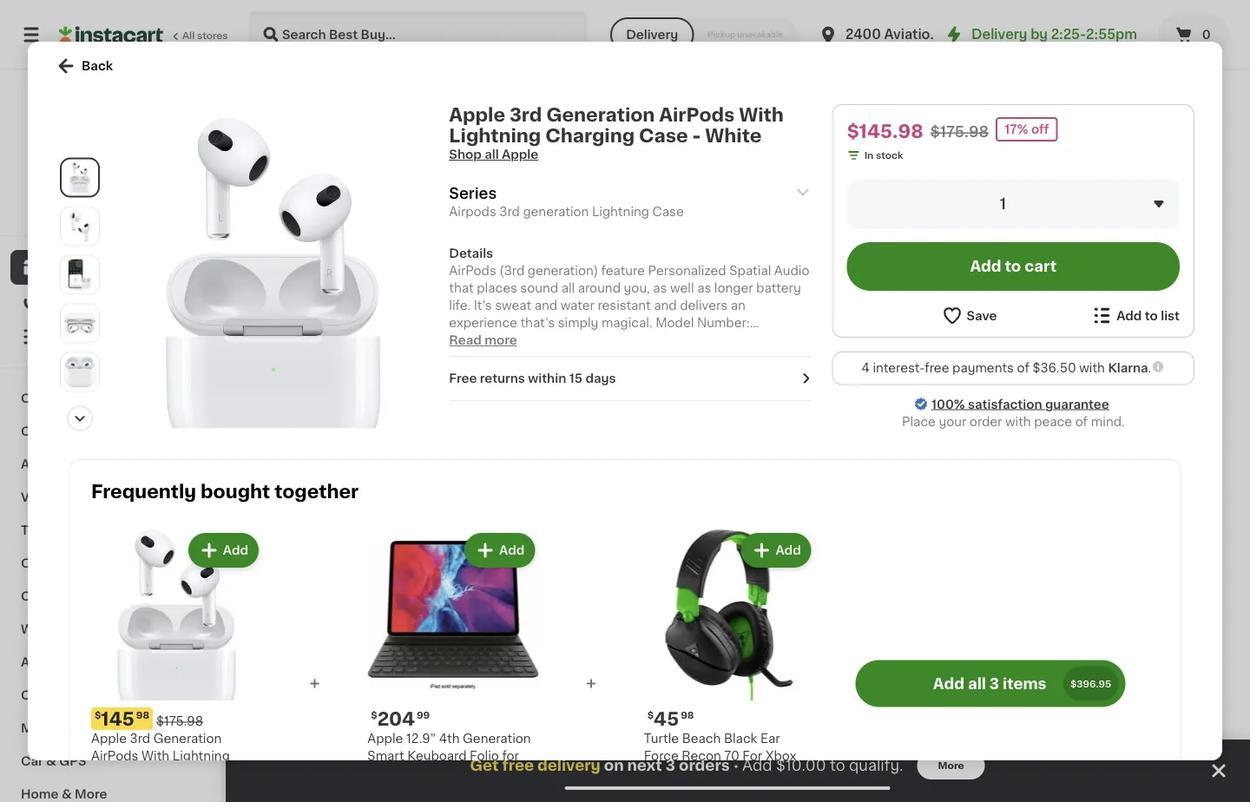 Task type: locate. For each thing, give the bounding box(es) containing it.
0 vertical spatial with
[[1079, 362, 1105, 374]]

usb- right the 20w
[[369, 332, 401, 345]]

add button for amazon 4k maximum, streaming device, wi-fi 6 & alexa voice remote fire tv stick
[[982, 158, 1049, 189]]

adjustable,
[[1068, 731, 1123, 741]]

usb inside western digital easystore 1tb external usb 3.0 portable drive - black
[[906, 714, 932, 727]]

braided
[[422, 714, 469, 727]]

0 horizontal spatial 100%
[[44, 211, 71, 220]]

pro
[[397, 768, 418, 780]]

apple inside apple 3rd generation airpods with lightning charging case - white
[[91, 733, 127, 745]]

1 vertical spatial amazon
[[583, 680, 633, 692]]

3rd left generation
[[499, 206, 520, 218]]

$ for 145
[[95, 711, 101, 720]]

product group containing 204
[[368, 530, 539, 802]]

apple up charge
[[745, 332, 780, 345]]

0 vertical spatial 1
[[1000, 197, 1006, 211]]

0 vertical spatial shop
[[449, 148, 482, 161]]

1 vertical spatial 10
[[422, 731, 433, 741]]

2 2 from the left
[[960, 384, 966, 394]]

total down loop,
[[1160, 745, 1183, 755]]

0 vertical spatial for
[[1177, 697, 1193, 709]]

0 horizontal spatial 3
[[666, 758, 675, 773]]

lists
[[49, 331, 79, 343]]

99 inside $ 13 99
[[454, 658, 467, 667]]

0 vertical spatial fire
[[906, 385, 929, 397]]

1 horizontal spatial generation
[[463, 733, 531, 745]]

satisfaction inside view pricing policy 100% satisfaction guarantee
[[73, 211, 131, 220]]

options down starlight,
[[1068, 759, 1105, 769]]

apple for apple usb type c-to- lightning charging cable - white - 3.3' 3.3', 2 total options
[[422, 332, 458, 345]]

1 vertical spatial free
[[502, 758, 534, 773]]

generation for apple 3rd generation airpods with lightning charging case - white
[[153, 733, 222, 745]]

2 as from the left
[[697, 282, 711, 294]]

2 horizontal spatial generation
[[546, 105, 655, 124]]

amazon for amazon octa-core processor fire hd 10 tablet black, 32gb
[[583, 680, 633, 692]]

100%
[[44, 211, 71, 220], [932, 398, 965, 410]]

shop
[[449, 148, 482, 161], [49, 261, 81, 273]]

1 vertical spatial $145.98
[[640, 662, 688, 675]]

product group
[[260, 153, 408, 365], [422, 153, 570, 396], [745, 153, 892, 379], [906, 153, 1054, 397], [1068, 153, 1215, 379], [260, 500, 408, 743], [422, 500, 570, 743], [583, 500, 731, 743], [1068, 500, 1215, 771], [91, 530, 262, 802], [368, 530, 539, 802], [644, 530, 815, 802]]

apple up the apple
[[449, 105, 505, 124]]

1 vertical spatial switch
[[260, 714, 302, 727]]

2400 aviation dr button
[[818, 10, 958, 59]]

video left games
[[21, 491, 57, 504]]

98 for 145
[[136, 711, 149, 720]]

0 horizontal spatial 1
[[1000, 197, 1006, 211]]

1 horizontal spatial $175.98
[[930, 125, 989, 139]]

0 horizontal spatial more
[[75, 788, 107, 800]]

for right the loop on the bottom right
[[1177, 697, 1193, 709]]

0 vertical spatial 100%
[[44, 211, 71, 220]]

0 horizontal spatial gps
[[59, 755, 87, 767]]

& up the "office"
[[40, 524, 50, 537]]

frequently bought together
[[91, 482, 359, 501]]

add button for apple earpods, lightning connector
[[1143, 158, 1210, 189]]

c inside apple white 20w usb- c power adapter
[[260, 350, 270, 362]]

view inside view pricing policy 100% satisfaction guarantee
[[59, 193, 83, 203]]

cables & chargers link
[[10, 415, 211, 448]]

charging
[[545, 126, 635, 145], [482, 350, 538, 362], [583, 350, 639, 362], [91, 768, 147, 780]]

smart
[[368, 750, 404, 762]]

beach
[[682, 733, 721, 745]]

charging inside apple 3rd generation airpods with lightning charging case - white shop all apple
[[545, 126, 635, 145]]

all up "off"
[[1048, 102, 1062, 114]]

0 vertical spatial video
[[21, 491, 57, 504]]

0 vertical spatial tv
[[932, 385, 948, 397]]

view pricing policy 100% satisfaction guarantee
[[44, 193, 184, 220]]

all
[[182, 31, 195, 40]]

$ inside $ 194 99
[[1071, 658, 1078, 667]]

charging for apple 3rd generation airpods with lightning charging case - white
[[91, 768, 147, 780]]

c inside $ 29 apple 240w usb-c charge cable - white
[[854, 332, 864, 345]]

product group containing 13
[[422, 500, 570, 743]]

$30.98 original price: $55.98 element
[[906, 307, 1054, 330]]

2 vertical spatial cable
[[472, 714, 508, 727]]

1 vertical spatial more
[[75, 788, 107, 800]]

all left (10+)
[[1051, 449, 1065, 461]]

1 horizontal spatial fire
[[906, 385, 929, 397]]

1 horizontal spatial 4k
[[959, 332, 975, 345]]

add button for apple 12.9" 4th generation smart keyboard folio for ipad pro
[[466, 535, 533, 566]]

with
[[1079, 362, 1105, 374], [1005, 415, 1031, 428]]

0 vertical spatial neon
[[819, 697, 852, 709]]

$13.99 original price: $14.99 element
[[422, 655, 570, 677]]

2 and from the left
[[654, 300, 677, 312]]

1 vertical spatial view
[[59, 193, 83, 203]]

charge
[[745, 350, 789, 362]]

$194.99 original price: $254.99 element
[[1068, 655, 1215, 677]]

1 vertical spatial tv
[[21, 524, 37, 537]]

series
[[449, 186, 497, 201]]

4 right green,
[[863, 731, 870, 741]]

product group containing 16
[[1068, 153, 1215, 379]]

3rd inside apple 3rd generation airpods with lightning charging case - white shop all apple
[[510, 105, 542, 124]]

all stores link
[[59, 10, 229, 59]]

100% inside view pricing policy 100% satisfaction guarantee
[[44, 211, 71, 220]]

apple aluminum case with sports loop for gps watch se - starlight
[[1068, 680, 1202, 744]]

policy
[[122, 193, 152, 203]]

more down "3.0"
[[938, 761, 964, 770]]

1 horizontal spatial switch
[[804, 680, 846, 692]]

audio
[[774, 265, 809, 277], [21, 458, 57, 471]]

airpods (3rd generation) feature personalized spatial audio that places sound all around you, as well as longer battery life. it's sweat and water resistant and delivers an experience that's simply magical. model number: mpny3am/a
[[449, 265, 809, 346]]

list
[[1161, 309, 1180, 322]]

$ up con at the right of page
[[748, 658, 755, 667]]

& for gps
[[46, 755, 56, 767]]

0 horizontal spatial fire
[[648, 697, 671, 709]]

options up $10.00
[[770, 745, 807, 755]]

home down car
[[21, 788, 59, 800]]

2 horizontal spatial black
[[906, 732, 940, 744]]

total right 3.3',
[[452, 384, 475, 394]]

0 vertical spatial more
[[938, 761, 964, 770]]

0 vertical spatial 4k
[[959, 332, 975, 345]]

to-
[[538, 332, 557, 345]]

$175.98
[[930, 125, 989, 139], [156, 716, 203, 728]]

audio down cables on the bottom left
[[21, 458, 57, 471]]

3rd down $ 145 98
[[130, 733, 150, 745]]

apple inside apple 3rd generation airpods with lightning charging case - white shop all apple
[[449, 105, 505, 124]]

$ 204 99
[[371, 710, 430, 728]]

music
[[82, 722, 120, 734]]

with inside apple aluminum case with sports loop for gps watch se - starlight
[[1068, 697, 1096, 709]]

buy inside best buy 'link'
[[114, 173, 139, 185]]

orders
[[679, 758, 730, 773]]

add button for turtle beach black ear force recon 70 for xbox one headset
[[743, 535, 810, 566]]

1 horizontal spatial shop
[[449, 148, 482, 161]]

to down green,
[[830, 758, 845, 773]]

total down ear
[[745, 745, 768, 755]]

98 right 145 on the bottom of the page
[[136, 711, 149, 720]]

product group containing 145
[[91, 530, 262, 802]]

$ inside $ 29 apple 240w usb-c charge cable - white
[[748, 310, 755, 320]]

1 horizontal spatial airpods
[[583, 367, 622, 376]]

99 left the it's
[[454, 310, 468, 320]]

generation for apple 3rd generation airpods with lightning charging case - white shop all apple
[[546, 105, 655, 124]]

keyboard
[[407, 750, 467, 762]]

all stores
[[182, 31, 228, 40]]

adapter
[[314, 350, 363, 362]]

charging down type
[[482, 350, 538, 362]]

$ inside $ 145 98
[[95, 711, 101, 720]]

1 horizontal spatial black
[[724, 733, 757, 745]]

usb- right 240w
[[823, 332, 854, 345]]

guarantee up the peace
[[1045, 398, 1109, 410]]

item carousel region containing trending now
[[260, 438, 1215, 778]]

lightning up the apple
[[449, 126, 541, 145]]

instacart logo image
[[59, 24, 163, 45]]

resistant
[[598, 300, 651, 312]]

3rd up the apple
[[510, 105, 542, 124]]

0 horizontal spatial shop
[[49, 261, 81, 273]]

$ up $396.95 at right
[[1071, 658, 1078, 667]]

enlarge other cell phone accessories apple 3rd generation airpods with lightning charging case - white unknown (opens in a new tab) image
[[64, 211, 95, 242], [64, 259, 95, 290], [64, 308, 95, 339], [64, 356, 95, 388]]

apple inside $ 29 apple 240w usb-c charge cable - white
[[745, 332, 780, 345]]

office link
[[10, 547, 211, 580]]

wonder
[[260, 697, 308, 709]]

$145.98 up the in stock
[[847, 122, 924, 140]]

$ for 204
[[371, 711, 377, 720]]

lightning inside apple usb type c-to- lightning charging cable - white - 3.3' 3.3', 2 total options
[[422, 350, 479, 362]]

0 horizontal spatial delivery
[[626, 29, 678, 41]]

all for view all (10+)
[[1051, 449, 1065, 461]]

apple for apple airpods with charging case airpods 2nd generation, 4 total options
[[583, 332, 619, 345]]

$85.98 original price: $145.98 element
[[583, 655, 731, 677]]

lightning up each
[[1068, 350, 1125, 362]]

airpods down details
[[449, 265, 496, 277]]

for right 'folio'
[[502, 750, 519, 762]]

within
[[528, 372, 566, 385]]

0 horizontal spatial nintendo
[[320, 697, 376, 709]]

1 vertical spatial $175.98
[[156, 716, 203, 728]]

computers
[[21, 392, 92, 405]]

- inside western digital easystore 1tb external usb 3.0 portable drive - black
[[1048, 714, 1053, 727]]

starlight,
[[1068, 745, 1113, 755]]

& right 6
[[918, 367, 927, 379]]

4k inside amazon 4k maximum, streaming device, wi-fi 6 & alexa voice remote fire tv stick
[[959, 332, 975, 345]]

computers & tablets
[[21, 392, 153, 405]]

number:
[[697, 317, 750, 329]]

aviation
[[884, 28, 939, 41]]

car & gps
[[21, 755, 87, 767]]

$ 194 99
[[1071, 657, 1126, 675]]

2 item carousel region from the top
[[260, 438, 1215, 778]]

to left cart
[[1005, 259, 1021, 274]]

options up 100% satisfaction guarantee
[[993, 384, 1031, 394]]

4 inside apple airpods with charging case airpods 2nd generation, 4 total options
[[704, 367, 710, 376]]

1 as from the left
[[653, 282, 667, 294]]

con
[[745, 697, 770, 709]]

usb inside apple usb type c-to- lightning charging cable - white - 3.3' 3.3', 2 total options
[[461, 332, 487, 345]]

amazon up streaming
[[906, 332, 956, 345]]

and down sound
[[535, 300, 557, 312]]

amazon inside amazon 4k maximum, streaming device, wi-fi 6 & alexa voice remote fire tv stick
[[906, 332, 956, 345]]

buy
[[114, 173, 139, 185], [49, 296, 73, 308]]

apple for apple aluminum case with sports loop for gps watch se - starlight
[[1068, 680, 1103, 692]]

98 right 95
[[620, 310, 633, 320]]

1 vertical spatial home
[[21, 788, 59, 800]]

1 vertical spatial cable
[[422, 367, 458, 379]]

$ up music at the bottom left of the page
[[95, 711, 101, 720]]

neon up green
[[819, 697, 852, 709]]

usb down experience
[[461, 332, 487, 345]]

4 right generation,
[[704, 367, 710, 376]]

$145.98 for $145.98
[[640, 662, 688, 675]]

charging up series airpods 3rd generation lightning case
[[545, 126, 635, 145]]

1 horizontal spatial as
[[697, 282, 711, 294]]

1 vertical spatial fire
[[648, 697, 671, 709]]

c up "sync"
[[536, 680, 545, 692]]

1 horizontal spatial for
[[1177, 697, 1193, 709]]

99 for 194
[[1113, 658, 1126, 667]]

0 horizontal spatial $175.98
[[156, 716, 203, 728]]

tv inside amazon 4k maximum, streaming device, wi-fi 6 & alexa voice remote fire tv stick
[[932, 385, 948, 397]]

free right get
[[502, 758, 534, 773]]

guarantee
[[134, 211, 184, 220], [1045, 398, 1109, 410]]

nintendo down 85
[[745, 680, 801, 692]]

0 vertical spatial $145.98
[[847, 122, 924, 140]]

1 vertical spatial 4k
[[906, 384, 920, 394]]

100% down (2023),
[[932, 398, 965, 410]]

apple inside apple white 20w usb- c power adapter
[[260, 332, 296, 345]]

view up 17% off
[[1015, 102, 1045, 114]]

to up "sync"
[[549, 680, 561, 692]]

for
[[1177, 697, 1193, 709], [502, 750, 519, 762]]

generation
[[546, 105, 655, 124], [153, 733, 222, 745], [463, 733, 531, 745]]

98 inside $ 145 98
[[136, 711, 149, 720]]

with inside apple 3rd generation airpods with lightning charging case - white shop all apple
[[739, 105, 784, 124]]

tv down alexa
[[932, 385, 948, 397]]

white inside apple 3rd generation airpods with lightning charging case - white shop all apple
[[705, 126, 762, 145]]

neon up for
[[745, 731, 771, 741]]

satisfaction down pricing
[[73, 211, 131, 220]]

0 vertical spatial 3
[[990, 676, 999, 691]]

add inside treatment tracker modal dialog
[[742, 758, 772, 773]]

view all (10+) button
[[1011, 438, 1118, 472]]

view for view all (30+)
[[1015, 102, 1045, 114]]

0 vertical spatial amazon
[[906, 332, 956, 345]]

- inside super mario bros. wonder - nintendo switch
[[311, 697, 317, 709]]

fi
[[1042, 350, 1052, 362]]

charging inside apple airpods with charging case airpods 2nd generation, 4 total options
[[583, 350, 639, 362]]

$
[[264, 310, 270, 320], [587, 310, 593, 320], [748, 310, 755, 320], [425, 658, 432, 667], [748, 658, 755, 667], [910, 658, 916, 667], [1071, 658, 1078, 667], [95, 711, 101, 720], [371, 711, 377, 720], [647, 711, 654, 720]]

audio link
[[10, 448, 211, 481]]

$ for 45
[[647, 711, 654, 720]]

case inside series airpods 3rd generation lightning case
[[652, 206, 684, 218]]

3 up 1tb
[[990, 676, 999, 691]]

$10.00
[[776, 758, 826, 773]]

0 horizontal spatial tv
[[21, 524, 37, 537]]

1 19 from the left
[[270, 309, 291, 328]]

all for view all (30+)
[[1048, 102, 1062, 114]]

10 inside insignia 60w usb-c to usb-c charge-&-sync braided cable - black 10 ft
[[422, 731, 433, 741]]

0 vertical spatial 3rd
[[510, 105, 542, 124]]

0 vertical spatial airpods
[[449, 206, 496, 218]]

0 vertical spatial of
[[1017, 362, 1030, 374]]

product group containing $145.98
[[583, 500, 731, 743]]

1 horizontal spatial amazon
[[906, 332, 956, 345]]

apple down $ 19 00
[[260, 332, 296, 345]]

cable up 3.3',
[[422, 367, 458, 379]]

as up delivers
[[697, 282, 711, 294]]

white inside apple white 20w usb- c power adapter
[[299, 332, 335, 345]]

product group containing 29
[[745, 153, 892, 379]]

all up 1tb
[[968, 676, 986, 691]]

& left music at the bottom left of the page
[[69, 722, 79, 734]]

98 inside $ 95 98
[[620, 310, 633, 320]]

2 vertical spatial 3rd
[[130, 733, 150, 745]]

0 vertical spatial 10
[[697, 697, 710, 709]]

cable inside $ 29 apple 240w usb-c charge cable - white
[[792, 350, 828, 362]]

gps
[[1068, 714, 1094, 727], [59, 755, 87, 767]]

1 vertical spatial airpods
[[583, 367, 622, 376]]

white for apple usb type c-to- lightning charging cable - white - 3.3' 3.3', 2 total options
[[469, 367, 505, 379]]

free up (2023),
[[925, 362, 949, 374]]

60w
[[472, 680, 501, 692]]

0 horizontal spatial guarantee
[[134, 211, 184, 220]]

amazon up the processor
[[583, 680, 633, 692]]

19
[[270, 309, 291, 328], [432, 309, 453, 328]]

$ inside $ 19 00
[[264, 310, 270, 320]]

1 up add to cart on the top right
[[1000, 197, 1006, 211]]

cart
[[1025, 259, 1057, 274]]

1 2 from the left
[[444, 384, 450, 394]]

13
[[432, 657, 452, 675]]

0 vertical spatial cable
[[792, 350, 828, 362]]

$ inside $ 45 98
[[647, 711, 654, 720]]

apple
[[502, 148, 538, 161]]

$ inside $ 65 98
[[910, 658, 916, 667]]

cable
[[792, 350, 828, 362], [422, 367, 458, 379], [472, 714, 508, 727]]

buy inside buy it again link
[[49, 296, 73, 308]]

1 vertical spatial nintendo
[[320, 697, 376, 709]]

0 horizontal spatial of
[[1017, 362, 1030, 374]]

0 vertical spatial item carousel region
[[260, 90, 1215, 424]]

$ left 00
[[264, 310, 270, 320]]

audio up battery
[[774, 265, 809, 277]]

1 vertical spatial shop
[[49, 261, 81, 273]]

apple inside apple earpods, lightning connector 1 each
[[1068, 332, 1103, 345]]

buy left it
[[49, 296, 73, 308]]

with left klarna
[[1079, 362, 1105, 374]]

$ up western
[[910, 658, 916, 667]]

98 for 95
[[620, 310, 633, 320]]

$145.98 up octa- on the right bottom
[[640, 662, 688, 675]]

gps up adjustable,
[[1068, 714, 1094, 727]]

1 vertical spatial 3rd
[[499, 206, 520, 218]]

lightning for apple 3rd generation airpods with lightning charging case - white shop all apple
[[449, 126, 541, 145]]

as
[[653, 282, 667, 294], [697, 282, 711, 294]]

item carousel region
[[260, 90, 1215, 424], [260, 438, 1215, 778]]

apple inside apple aluminum case with sports loop for gps watch se - starlight
[[1068, 680, 1103, 692]]

more down car & gps link
[[75, 788, 107, 800]]

lightning down read
[[422, 350, 479, 362]]

$ inside $ 13 99
[[425, 658, 432, 667]]

0 horizontal spatial amazon
[[583, 680, 633, 692]]

satisfaction up place your order with peace of mind.
[[968, 398, 1042, 410]]

0 horizontal spatial neon
[[745, 731, 771, 741]]

airpods down the service type group
[[659, 105, 735, 124]]

2 right 3.3',
[[444, 384, 450, 394]]

black down "3.0"
[[906, 732, 940, 744]]

core
[[671, 680, 701, 692]]

6
[[906, 367, 914, 379]]

0 horizontal spatial 2
[[444, 384, 450, 394]]

& for tablets
[[95, 392, 105, 405]]

1 vertical spatial for
[[502, 750, 519, 762]]

charging down the movies & music link
[[91, 768, 147, 780]]

None search field
[[248, 10, 588, 59]]

black down "sync"
[[520, 714, 553, 727]]

0 vertical spatial view
[[1015, 102, 1045, 114]]

of left the 'mind.' on the right bottom
[[1075, 415, 1088, 428]]

add
[[853, 168, 879, 180], [1015, 168, 1040, 180], [1176, 168, 1202, 180], [970, 259, 1002, 274], [1117, 309, 1142, 322], [1176, 515, 1202, 527], [223, 545, 248, 557], [499, 545, 525, 557], [776, 545, 801, 557], [933, 676, 965, 691], [742, 758, 772, 773]]

99 for 13
[[454, 658, 467, 667]]

3.0
[[936, 714, 955, 727]]

0 horizontal spatial audio
[[21, 458, 57, 471]]

- inside $ 29 apple 240w usb-c charge cable - white
[[831, 350, 837, 362]]

c up braided
[[454, 697, 463, 709]]

& for music
[[69, 722, 79, 734]]

delivery inside delivery button
[[626, 29, 678, 41]]

apple usb type c-to- lightning charging cable - white - 3.3' 3.3', 2 total options
[[422, 332, 557, 394]]

frequently
[[91, 482, 196, 501]]

super mario bros. wonder - nintendo switch
[[260, 680, 376, 727]]

apple for apple 3rd generation airpods with lightning charging case - white shop all apple
[[449, 105, 505, 124]]

white inside apple 3rd generation airpods with lightning charging case - white
[[193, 768, 228, 780]]

lightning inside apple 3rd generation airpods with lightning charging case - white
[[172, 750, 230, 762]]

amazon inside amazon octa-core processor fire hd 10 tablet black, 32gb
[[583, 680, 633, 692]]

32gb
[[616, 731, 643, 741]]

guarantee down policy
[[134, 211, 184, 220]]

10 left ft
[[422, 731, 433, 741]]

1 vertical spatial satisfaction
[[968, 398, 1042, 410]]

gps down "movies & music"
[[59, 755, 87, 767]]

video up 145 on the bottom of the page
[[86, 689, 122, 701]]

2 down alexa
[[960, 384, 966, 394]]

save button
[[941, 305, 997, 326]]

99 right 16
[[1100, 310, 1113, 320]]

drive
[[1013, 714, 1045, 727]]

$ inside $ 95 98
[[587, 310, 593, 320]]

apple down 194
[[1068, 680, 1103, 692]]

$ down around
[[587, 310, 593, 320]]

apple inside apple airpods with charging case airpods 2nd generation, 4 total options
[[583, 332, 619, 345]]

& down 'car & gps'
[[62, 788, 72, 800]]

all inside view all (10+) popup button
[[1051, 449, 1065, 461]]

0 vertical spatial buy
[[114, 173, 139, 185]]

2 19 from the left
[[432, 309, 453, 328]]

3rd inside series airpods 3rd generation lightning case
[[499, 206, 520, 218]]

$ right an
[[748, 310, 755, 320]]

1 horizontal spatial $145.98
[[847, 122, 924, 140]]

$ inside $ 204 99
[[371, 711, 377, 720]]

usb-
[[369, 332, 401, 345], [823, 332, 854, 345], [504, 680, 536, 692], [422, 697, 454, 709]]

generation inside apple 12.9" 4th generation smart keyboard folio for ipad pro
[[463, 733, 531, 745]]

main content
[[226, 69, 1250, 802]]

1 field
[[847, 180, 1180, 228]]

lightning down $145.98 original price: $175.98 element
[[172, 750, 230, 762]]

series airpods 3rd generation lightning case
[[449, 186, 684, 218]]

$95.98 original price: $135.98 element
[[583, 307, 731, 330]]

add button for apple 240w usb-c charge cable - white
[[820, 158, 887, 189]]

3rd
[[510, 105, 542, 124], [499, 206, 520, 218], [130, 733, 150, 745]]

guarantee inside view pricing policy 100% satisfaction guarantee
[[134, 211, 184, 220]]

view for view pricing policy 100% satisfaction guarantee
[[59, 193, 83, 203]]

1 horizontal spatial nintendo
[[745, 680, 801, 692]]

1 item carousel region from the top
[[260, 90, 1215, 424]]

$145.98 original price: $175.98 element
[[91, 708, 262, 730]]

$ for 65
[[910, 658, 916, 667]]

alexa
[[930, 367, 964, 379]]

3rd for apple 3rd generation airpods with lightning charging case - white
[[130, 733, 150, 745]]

airpods
[[449, 206, 496, 218], [583, 367, 622, 376]]

1 vertical spatial 100%
[[932, 398, 965, 410]]

generation inside apple 3rd generation airpods with lightning charging case - white
[[153, 733, 222, 745]]

camera & video link
[[10, 679, 211, 712]]

& left tablets
[[95, 392, 105, 405]]

apple down 16
[[1068, 332, 1103, 345]]

cable inside apple usb type c-to- lightning charging cable - white - 3.3' 3.3', 2 total options
[[422, 367, 458, 379]]

gps inside apple aluminum case with sports loop for gps watch se - starlight
[[1068, 714, 1094, 727]]

00
[[293, 310, 307, 320]]

apple for apple earpods, lightning connector 1 each
[[1068, 332, 1103, 345]]

0 horizontal spatial generation
[[153, 733, 222, 745]]

1 horizontal spatial buy
[[114, 173, 139, 185]]

appliances link
[[10, 646, 211, 679]]

delivery inside delivery by 2:25-2:55pm link
[[972, 28, 1027, 41]]

98 inside 30 98
[[943, 310, 956, 320]]

spatial
[[729, 265, 771, 277]]

$16.99 original price: $19.99 element
[[1068, 307, 1215, 330]]

other cell phone accessories apple 3rd generation airpods with lightning charging case - white hero image
[[118, 118, 428, 428]]

1 horizontal spatial of
[[1075, 415, 1088, 428]]

0 horizontal spatial buy
[[49, 296, 73, 308]]

tv & home theatre link
[[10, 514, 211, 547]]

4k
[[959, 332, 975, 345], [906, 384, 920, 394]]

1 horizontal spatial more
[[938, 761, 964, 770]]

1 horizontal spatial with
[[1079, 362, 1105, 374]]

99 inside $ 204 99
[[417, 711, 430, 720]]

1 horizontal spatial audio
[[774, 265, 809, 277]]

home down the video games
[[53, 524, 91, 537]]

ear
[[760, 733, 780, 745]]

charging inside apple usb type c-to- lightning charging cable - white - 3.3' 3.3', 2 total options
[[482, 350, 538, 362]]

1 horizontal spatial and
[[654, 300, 677, 312]]

save
[[967, 309, 997, 322]]

1 vertical spatial gps
[[59, 755, 87, 767]]

more
[[938, 761, 964, 770], [75, 788, 107, 800]]

1 horizontal spatial 1
[[1068, 367, 1072, 376]]

white inside $ 29 apple 240w usb-c charge cable - white
[[840, 350, 875, 362]]

1 horizontal spatial neon
[[819, 697, 852, 709]]

1 horizontal spatial 19
[[432, 309, 453, 328]]

case inside apple 3rd generation airpods with lightning charging case - white
[[150, 768, 181, 780]]

0 horizontal spatial satisfaction
[[73, 211, 131, 220]]

1 vertical spatial video
[[86, 689, 122, 701]]

98 inside $ 45 98
[[681, 711, 694, 720]]

1 vertical spatial 1
[[1068, 367, 1072, 376]]

& right cables on the bottom left
[[68, 425, 78, 438]]

peace
[[1034, 415, 1072, 428]]

19 up read
[[432, 309, 453, 328]]

0 vertical spatial satisfaction
[[73, 211, 131, 220]]

98 right 30
[[943, 310, 956, 320]]

sweat
[[495, 300, 531, 312]]

1 vertical spatial buy
[[49, 296, 73, 308]]

apple 3rd generation airpods with lightning charging case - white
[[91, 733, 230, 780]]

& for home
[[40, 524, 50, 537]]

it's
[[474, 300, 492, 312]]

airpods down series
[[449, 206, 496, 218]]

1 and from the left
[[535, 300, 557, 312]]

$175.98 inside $145.98 $175.98
[[930, 125, 989, 139]]



Task type: vqa. For each thing, say whether or not it's contained in the screenshot.
or
no



Task type: describe. For each thing, give the bounding box(es) containing it.
100% satisfaction guarantee button
[[27, 205, 194, 222]]

total down voice
[[968, 384, 991, 394]]

1 vertical spatial guarantee
[[1045, 398, 1109, 410]]

1 enlarge other cell phone accessories apple 3rd generation airpods with lightning charging case - white unknown (opens in a new tab) image from the top
[[64, 211, 95, 242]]

for inside apple aluminum case with sports loop for gps watch se - starlight
[[1177, 697, 1193, 709]]

amazon octa-core processor fire hd 10 tablet black, 32gb
[[583, 680, 710, 741]]

nintendo inside $ 85 nintendo switch joy- con (l)/(r), neon pink/neon green neon pink/neon green, 4 total options
[[745, 680, 801, 692]]

switch inside super mario bros. wonder - nintendo switch
[[260, 714, 302, 727]]

for inside apple 12.9" 4th generation smart keyboard folio for ipad pro
[[502, 750, 519, 762]]

earpods,
[[1107, 332, 1160, 345]]

all inside airpods (3rd generation) feature personalized spatial audio that places sound all around you, as well as longer battery life. it's sweat and water resistant and delivers an experience that's simply magical. model number: mpny3am/a
[[561, 282, 575, 294]]

add button for apple 3rd generation airpods with lightning charging case - white
[[190, 535, 257, 566]]

generation,
[[645, 367, 701, 376]]

total inside apple usb type c-to- lightning charging cable - white - 3.3' 3.3', 2 total options
[[452, 384, 475, 394]]

experience
[[449, 317, 517, 329]]

2 inside apple usb type c-to- lightning charging cable - white - 3.3' 3.3', 2 total options
[[444, 384, 450, 394]]

2:55pm
[[1086, 28, 1137, 41]]

$ for 29
[[748, 310, 755, 320]]

usb- down insignia
[[422, 697, 454, 709]]

1 vertical spatial pink/neon
[[774, 731, 825, 741]]

water
[[561, 300, 595, 312]]

product group containing super mario bros. wonder - nintendo switch
[[260, 500, 408, 743]]

shop link
[[10, 250, 211, 285]]

65
[[916, 657, 941, 675]]

back
[[82, 60, 113, 72]]

lightning inside apple earpods, lightning connector 1 each
[[1068, 350, 1125, 362]]

1 horizontal spatial satisfaction
[[968, 398, 1042, 410]]

3 inside treatment tracker modal dialog
[[666, 758, 675, 773]]

item carousel region containing 19
[[260, 90, 1215, 424]]

off
[[1031, 123, 1049, 135]]

audio inside audio "link"
[[21, 458, 57, 471]]

0 vertical spatial free
[[925, 362, 949, 374]]

lightning inside series airpods 3rd generation lightning case
[[592, 206, 649, 218]]

airpods inside apple 3rd generation airpods with lightning charging case - white
[[91, 750, 138, 762]]

black inside turtle beach black ear force recon 70 for xbox one headset
[[724, 733, 757, 745]]

0 horizontal spatial 4k
[[906, 384, 920, 394]]

(2023),
[[922, 384, 958, 394]]

(10+)
[[1068, 449, 1099, 461]]

switch inside $ 85 nintendo switch joy- con (l)/(r), neon pink/neon green neon pink/neon green, 4 total options
[[804, 680, 846, 692]]

& for more
[[62, 788, 72, 800]]

cable inside insignia 60w usb-c to usb-c charge-&-sync braided cable - black 10 ft
[[472, 714, 508, 727]]

1 horizontal spatial 100%
[[932, 398, 965, 410]]

2nd
[[624, 367, 643, 376]]

•
[[733, 759, 739, 772]]

options inside apple airpods with charging case airpods 2nd generation, 4 total options
[[608, 381, 646, 390]]

with inside apple airpods with charging case airpods 2nd generation, 4 total options
[[672, 332, 700, 345]]

well
[[670, 282, 694, 294]]

194
[[1078, 657, 1111, 675]]

airpods inside airpods (3rd generation) feature personalized spatial audio that places sound all around you, as well as longer battery life. it's sweat and water resistant and delivers an experience that's simply magical. model number: mpny3am/a
[[449, 265, 496, 277]]

100% satisfaction guarantee
[[932, 398, 1109, 410]]

case inside apple aluminum case with sports loop for gps watch se - starlight
[[1171, 680, 1202, 692]]

days
[[585, 372, 616, 385]]

cable for usb
[[422, 367, 458, 379]]

- inside apple 3rd generation airpods with lightning charging case - white shop all apple
[[692, 126, 701, 145]]

white for apple 3rd generation airpods with lightning charging case - white shop all apple
[[705, 126, 762, 145]]

1 inside apple earpods, lightning connector 1 each
[[1068, 367, 1072, 376]]

- inside apple 3rd generation airpods with lightning charging case - white
[[184, 768, 190, 780]]

apple for apple 3rd generation airpods with lightning charging case - white
[[91, 733, 127, 745]]

1tb
[[970, 697, 992, 709]]

sync
[[531, 697, 562, 709]]

sports
[[1099, 697, 1139, 709]]

99 inside 16 99
[[1100, 310, 1113, 320]]

delivery button
[[610, 17, 694, 52]]

- inside apple aluminum case with sports loop for gps watch se - starlight
[[1158, 714, 1164, 727]]

$ 45 98
[[647, 710, 694, 728]]

view for view all (10+)
[[1018, 449, 1048, 461]]

battery
[[756, 282, 801, 294]]

your
[[939, 415, 966, 428]]

loop
[[1142, 697, 1173, 709]]

each
[[1074, 367, 1098, 376]]

appliances
[[21, 656, 91, 668]]

klarna
[[1108, 362, 1148, 374]]

99 inside the '19 99'
[[454, 310, 468, 320]]

type
[[490, 332, 520, 345]]

airpods inside apple airpods with charging case airpods 2nd generation, 4 total options
[[583, 367, 622, 376]]

fire inside amazon 4k maximum, streaming device, wi-fi 6 & alexa voice remote fire tv stick
[[906, 385, 929, 397]]

main content containing 19
[[226, 69, 1250, 802]]

to inside insignia 60w usb-c to usb-c charge-&-sync braided cable - black 10 ft
[[549, 680, 561, 692]]

for
[[743, 750, 762, 762]]

$135.98
[[640, 315, 688, 327]]

next
[[627, 758, 662, 773]]

$ for 194
[[1071, 658, 1078, 667]]

folio
[[470, 750, 499, 762]]

apple for apple white 20w usb- c power adapter
[[260, 332, 296, 345]]

usb- inside apple white 20w usb- c power adapter
[[369, 332, 401, 345]]

view all (30+) button
[[1008, 90, 1118, 125]]

98 for 65
[[943, 658, 956, 667]]

0 horizontal spatial video
[[21, 491, 57, 504]]

total inside apple airpods with charging case airpods 2nd generation, 4 total options
[[583, 381, 606, 390]]

delivery for delivery by 2:25-2:55pm
[[972, 28, 1027, 41]]

240w
[[784, 332, 819, 345]]

to inside add to cart button
[[1005, 259, 1021, 274]]

options inside $ 85 nintendo switch joy- con (l)/(r), neon pink/neon green neon pink/neon green, 4 total options
[[770, 745, 807, 755]]

delivery for delivery
[[626, 29, 678, 41]]

charging for apple 3rd generation airpods with lightning charging case - white shop all apple
[[545, 126, 635, 145]]

all for add all 3 items
[[968, 676, 986, 691]]

airpods inside apple airpods with charging case airpods 2nd generation, 4 total options
[[622, 332, 669, 345]]

home & more link
[[10, 778, 211, 802]]

& for video
[[73, 689, 83, 701]]

- inside insignia 60w usb-c to usb-c charge-&-sync braided cable - black 10 ft
[[511, 714, 517, 727]]

$ for 95
[[587, 310, 593, 320]]

hd
[[674, 697, 694, 709]]

cable for 29
[[792, 350, 828, 362]]

apple earpods, lightning connector 1 each
[[1068, 332, 1194, 376]]

fire inside amazon octa-core processor fire hd 10 tablet black, 32gb
[[648, 697, 671, 709]]

45
[[654, 710, 679, 728]]

cell phone accessories link
[[10, 580, 211, 613]]

treatment tracker modal dialog
[[226, 740, 1250, 802]]

service type group
[[610, 17, 797, 52]]

western
[[906, 680, 957, 692]]

delivery by 2:25-2:55pm link
[[944, 24, 1137, 45]]

1 horizontal spatial video
[[86, 689, 122, 701]]

0 vertical spatial home
[[53, 524, 91, 537]]

lightning for apple usb type c-to- lightning charging cable - white - 3.3' 3.3', 2 total options
[[422, 350, 479, 362]]

starlight
[[1068, 732, 1119, 744]]

1 vertical spatial neon
[[745, 731, 771, 741]]

2400
[[846, 28, 881, 41]]

95
[[593, 309, 618, 328]]

white for apple 3rd generation airpods with lightning charging case - white
[[193, 768, 228, 780]]

& for chargers
[[68, 425, 78, 438]]

that's
[[520, 317, 555, 329]]

98 for 45
[[681, 711, 694, 720]]

17%
[[1005, 123, 1028, 135]]

apple for apple 12.9" 4th generation smart keyboard folio for ipad pro
[[368, 733, 403, 745]]

returns
[[480, 372, 525, 385]]

usb- up &-
[[504, 680, 536, 692]]

add button for apple aluminum case with sports loop for gps watch se - starlight
[[1143, 505, 1210, 537]]

1 vertical spatial of
[[1075, 415, 1088, 428]]

amazon for amazon 4k maximum, streaming device, wi-fi 6 & alexa voice remote fire tv stick
[[906, 332, 956, 345]]

xbox
[[765, 750, 796, 762]]

white for $ 29 apple 240w usb-c charge cable - white
[[840, 350, 875, 362]]

ft
[[435, 731, 443, 741]]

all inside apple 3rd generation airpods with lightning charging case - white shop all apple
[[485, 148, 499, 161]]

3 enlarge other cell phone accessories apple 3rd generation airpods with lightning charging case - white unknown (opens in a new tab) image from the top
[[64, 308, 95, 339]]

1 horizontal spatial 3
[[990, 676, 999, 691]]

$ for 19
[[264, 310, 270, 320]]

enlarge other cell phone accessories apple 3rd generation airpods with lightning charging case - white hero (opens in a new tab) image
[[64, 162, 95, 193]]

turtle beach black ear force recon 70 for xbox one headset
[[644, 733, 796, 780]]

trending
[[260, 446, 346, 464]]

total inside adjustable, sport loop, gps, starlight, 40mm, 7 total options
[[1160, 745, 1183, 755]]

loop,
[[1155, 731, 1183, 741]]

camera & video
[[21, 689, 122, 701]]

insignia 60w usb-c to usb-c charge-&-sync braided cable - black 10 ft
[[422, 680, 562, 741]]

charge-
[[466, 697, 516, 709]]

stores
[[197, 31, 228, 40]]

view all (10+)
[[1018, 449, 1099, 461]]

lightning for apple 3rd generation airpods with lightning charging case - white
[[172, 750, 230, 762]]

7
[[1152, 745, 1158, 755]]

$ for 13
[[425, 658, 432, 667]]

headset
[[673, 768, 725, 780]]

$175.98 inside product group
[[156, 716, 203, 728]]

$145.98 $175.98
[[847, 122, 989, 140]]

delivery by 2:25-2:55pm
[[972, 28, 1137, 41]]

connector
[[1128, 350, 1194, 362]]

case inside apple airpods with charging case airpods 2nd generation, 4 total options
[[642, 350, 673, 362]]

3rd for apple 3rd generation airpods with lightning charging case - white shop all apple
[[510, 105, 542, 124]]

& inside amazon 4k maximum, streaming device, wi-fi 6 & alexa voice remote fire tv stick
[[918, 367, 927, 379]]

back button
[[56, 56, 113, 76]]

usb- inside $ 29 apple 240w usb-c charge cable - white
[[823, 332, 854, 345]]

10 inside amazon octa-core processor fire hd 10 tablet black, 32gb
[[697, 697, 710, 709]]

free inside treatment tracker modal dialog
[[502, 758, 534, 773]]

options inside adjustable, sport loop, gps, starlight, 40mm, 7 total options
[[1068, 759, 1105, 769]]

4 enlarge other cell phone accessories apple 3rd generation airpods with lightning charging case - white unknown (opens in a new tab) image from the top
[[64, 356, 95, 388]]

add to cart
[[970, 259, 1057, 274]]

0 vertical spatial pink/neon
[[745, 714, 808, 727]]

4 left interest-
[[862, 362, 870, 374]]

0 horizontal spatial with
[[1005, 415, 1031, 428]]

tablets
[[108, 392, 153, 405]]

to inside add to list button
[[1145, 309, 1158, 322]]

$ 95 98
[[587, 309, 633, 328]]

4 inside $ 85 nintendo switch joy- con (l)/(r), neon pink/neon green neon pink/neon green, 4 total options
[[863, 731, 870, 741]]

$36.50
[[1033, 362, 1076, 374]]

1 inside 1 field
[[1000, 197, 1006, 211]]

case inside apple 3rd generation airpods with lightning charging case - white shop all apple
[[639, 126, 688, 145]]

in stock
[[864, 151, 903, 160]]

se
[[1139, 714, 1155, 727]]

product group containing 30
[[906, 153, 1054, 397]]

best
[[82, 173, 111, 185]]

audio inside airpods (3rd generation) feature personalized spatial audio that places sound all around you, as well as longer battery life. it's sweat and water resistant and delivers an experience that's simply magical. model number: mpny3am/a
[[774, 265, 809, 277]]

sound
[[520, 282, 558, 294]]

wearables
[[21, 623, 87, 635]]

black inside western digital easystore 1tb external usb 3.0 portable drive - black
[[906, 732, 940, 744]]

with inside apple 3rd generation airpods with lightning charging case - white
[[142, 750, 169, 762]]

airpods inside series airpods 3rd generation lightning case
[[449, 206, 496, 218]]

details
[[449, 247, 493, 260]]

29
[[755, 309, 779, 328]]

2 enlarge other cell phone accessories apple 3rd generation airpods with lightning charging case - white unknown (opens in a new tab) image from the top
[[64, 259, 95, 290]]

options inside apple usb type c-to- lightning charging cable - white - 3.3' 3.3', 2 total options
[[477, 384, 515, 394]]

more inside button
[[938, 761, 964, 770]]

12.9"
[[406, 733, 436, 745]]

product group containing 45
[[644, 530, 815, 802]]

99 for 204
[[417, 711, 430, 720]]

nintendo inside super mario bros. wonder - nintendo switch
[[320, 697, 376, 709]]

magical.
[[602, 317, 653, 329]]

get free delivery on next 3 orders • add $10.00 to qualify.
[[470, 758, 903, 773]]

black inside insignia 60w usb-c to usb-c charge-&-sync braided cable - black 10 ft
[[520, 714, 553, 727]]

shop inside apple 3rd generation airpods with lightning charging case - white shop all apple
[[449, 148, 482, 161]]

streaming
[[906, 350, 969, 362]]

airpods inside apple 3rd generation airpods with lightning charging case - white shop all apple
[[659, 105, 735, 124]]

cell
[[21, 590, 45, 602]]

2 inside product group
[[960, 384, 966, 394]]

interest-
[[873, 362, 925, 374]]

movies & music link
[[10, 712, 211, 745]]

video games link
[[10, 481, 211, 514]]

movies & music
[[21, 722, 120, 734]]

(30+)
[[1065, 102, 1099, 114]]

best buy logo image
[[72, 90, 149, 167]]

total inside $ 85 nintendo switch joy- con (l)/(r), neon pink/neon green neon pink/neon green, 4 total options
[[745, 745, 768, 755]]

more button
[[917, 752, 985, 780]]

product group containing 194
[[1068, 500, 1215, 771]]

to inside treatment tracker modal dialog
[[830, 758, 845, 773]]

$145.98 for $145.98 $175.98
[[847, 122, 924, 140]]

$ for 85
[[748, 658, 755, 667]]

charging for apple usb type c-to- lightning charging cable - white - 3.3' 3.3', 2 total options
[[482, 350, 538, 362]]



